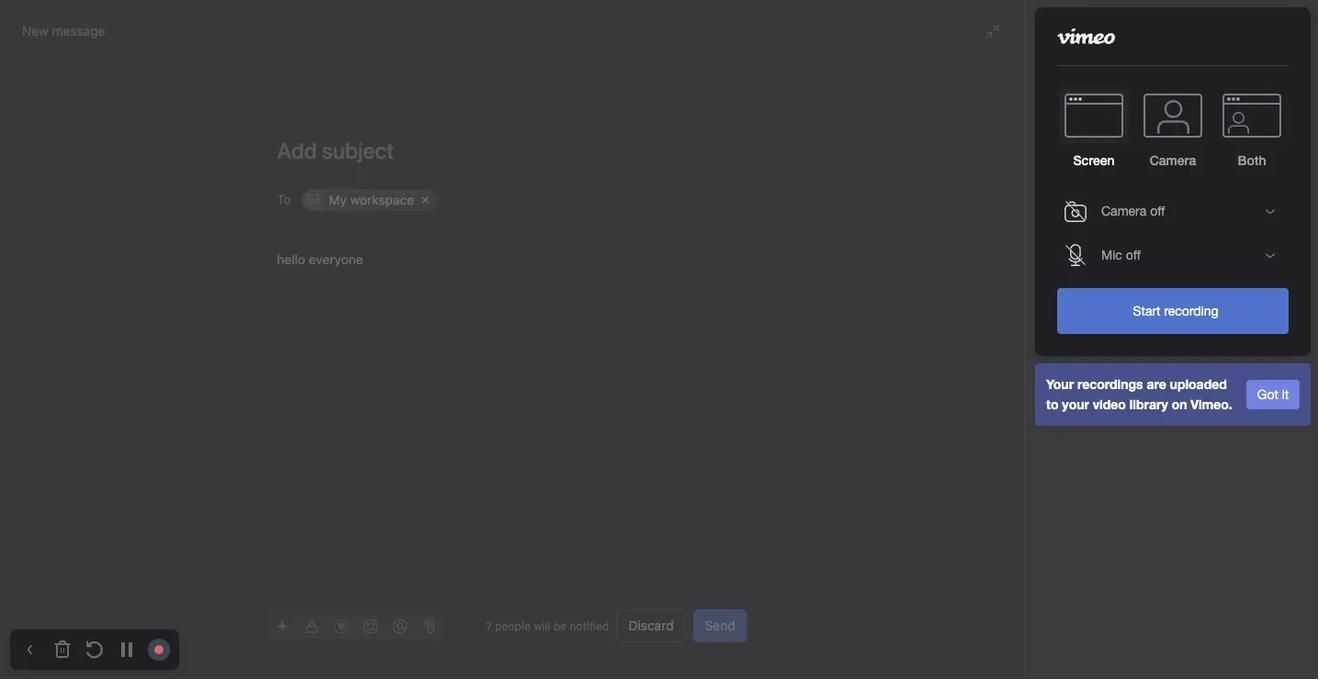 Task type: locate. For each thing, give the bounding box(es) containing it.
24
[[969, 22, 982, 35]]

invite
[[1260, 72, 1288, 85]]

bk
[[1102, 107, 1121, 124]]

list box
[[442, 7, 883, 37]]

start
[[1221, 215, 1248, 231]]

you aren't sharing work with the recipients
[[1075, 156, 1269, 204]]

new
[[1149, 215, 1173, 231]]

hello
[[277, 252, 305, 267]]

discard
[[629, 619, 674, 634]]

hello everyone
[[277, 252, 363, 267]]

workspace
[[350, 192, 414, 208]]

my workspace row
[[302, 189, 744, 216]]

left
[[1013, 22, 1030, 35]]

7
[[486, 620, 492, 633]]

sharing
[[1163, 156, 1224, 178]]

task
[[1177, 215, 1202, 231]]

what's
[[1049, 16, 1086, 28]]

create a new task to start collaborating now.
[[1096, 215, 1248, 251]]

days
[[985, 22, 1010, 35]]

now.
[[1199, 236, 1226, 251]]

my workspace cell
[[302, 189, 437, 211]]

record a video image
[[334, 620, 349, 634]]

notified
[[570, 620, 609, 633]]

my
[[329, 192, 347, 208]]

trial?
[[1119, 16, 1145, 28]]

toolbar
[[270, 613, 417, 640]]

at mention image
[[393, 620, 407, 634]]

what's in my trial?
[[1049, 16, 1145, 28]]

free
[[984, 9, 1007, 22]]

trial
[[1010, 9, 1030, 22]]

free trial 24 days left
[[969, 9, 1030, 35]]

send button
[[693, 610, 747, 643]]

gr
[[1185, 107, 1199, 124]]

my
[[1101, 16, 1116, 28]]



Task type: vqa. For each thing, say whether or not it's contained in the screenshot.
The "Days"
yes



Task type: describe. For each thing, give the bounding box(es) containing it.
discard button
[[617, 610, 686, 643]]

a
[[1139, 215, 1146, 231]]

you
[[1075, 156, 1106, 178]]

people
[[495, 620, 531, 633]]

work
[[1228, 156, 1269, 178]]

fr
[[1194, 72, 1203, 85]]

the recipients
[[1135, 182, 1248, 204]]

to
[[277, 192, 291, 207]]

8
[[1228, 107, 1237, 124]]

invite button
[[1237, 65, 1296, 91]]

minimize image
[[986, 24, 1001, 39]]

or
[[1145, 107, 1159, 124]]

to
[[1205, 215, 1217, 231]]

message
[[52, 23, 105, 39]]

with
[[1096, 182, 1131, 204]]

create
[[1096, 215, 1135, 231]]

what's in my trial? button
[[1041, 9, 1153, 35]]

new
[[22, 23, 48, 39]]

will
[[534, 620, 551, 633]]

7 people will be notified
[[486, 620, 609, 633]]

aren't
[[1110, 156, 1158, 178]]

Add subject text field
[[255, 136, 770, 165]]

my workspace
[[329, 192, 414, 208]]

in
[[1089, 16, 1098, 28]]

send
[[705, 619, 735, 634]]

be
[[554, 620, 567, 633]]

collaborating
[[1118, 236, 1195, 251]]

el
[[1176, 72, 1185, 85]]

everyone
[[309, 252, 363, 267]]

new message
[[22, 23, 105, 39]]



